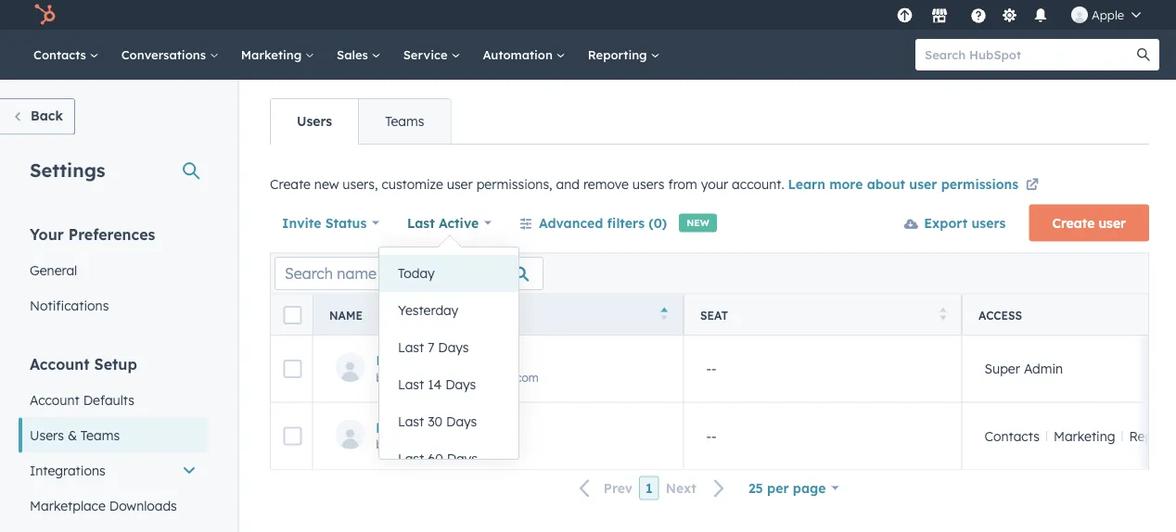 Task type: vqa. For each thing, say whether or not it's contained in the screenshot.
contacts popup button
no



Task type: describe. For each thing, give the bounding box(es) containing it.
about
[[867, 176, 906, 193]]

admin
[[1024, 360, 1063, 377]]

settings link
[[998, 5, 1021, 25]]

yesterday
[[398, 302, 459, 319]]

users & teams
[[30, 427, 120, 443]]

account setup
[[30, 355, 137, 373]]

users link
[[271, 99, 358, 144]]

defaults
[[83, 392, 134, 408]]

0 horizontal spatial marketing
[[241, 47, 305, 62]]

page
[[793, 480, 826, 496]]

customize
[[382, 176, 443, 193]]

invite status button
[[281, 205, 380, 242]]

users for users
[[297, 113, 332, 129]]

today button
[[379, 255, 519, 292]]

bob
[[376, 352, 402, 368]]

status
[[325, 215, 367, 231]]

more
[[830, 176, 863, 193]]

super admin
[[985, 360, 1063, 377]]

list box containing today
[[379, 248, 519, 478]]

reports
[[1130, 428, 1176, 444]]

days for last 60 days
[[447, 451, 478, 467]]

prev button
[[568, 477, 639, 501]]

0 horizontal spatial user
[[447, 176, 473, 193]]

days for last 7 days
[[438, 340, 469, 356]]

contacts link
[[22, 30, 110, 80]]

last 14 days
[[398, 377, 476, 393]]

30
[[428, 414, 443, 430]]

account.
[[732, 176, 785, 193]]

invite status
[[282, 215, 367, 231]]

account defaults link
[[19, 383, 208, 418]]

(0)
[[649, 215, 667, 231]]

back link
[[0, 98, 75, 135]]

your preferences element
[[19, 224, 208, 323]]

apple button
[[1060, 0, 1152, 30]]

your
[[30, 225, 64, 244]]

help image
[[970, 8, 987, 25]]

learn more about user permissions
[[788, 176, 1023, 193]]

0 horizontal spatial users
[[633, 176, 665, 193]]

last active button
[[406, 205, 493, 242]]

last 60 days
[[398, 451, 478, 467]]

pagination navigation
[[568, 476, 737, 501]]

apple
[[1092, 7, 1124, 22]]

60
[[428, 451, 443, 467]]

your
[[701, 176, 728, 193]]

sales
[[337, 47, 372, 62]]

setup
[[94, 355, 137, 373]]

ascending sort. press to sort descending. image
[[661, 307, 668, 320]]

bob builder image
[[1072, 6, 1088, 23]]

bob@gmail.com inside bob@gmail.com bob@gmail.com
[[376, 437, 462, 451]]

last 7 days button
[[379, 329, 519, 366]]

settings
[[30, 158, 105, 181]]

1
[[646, 480, 653, 496]]

users for users & teams
[[30, 427, 64, 443]]

learn more about user permissions link
[[788, 175, 1042, 197]]

user inside learn more about user permissions link
[[910, 176, 937, 193]]

learn
[[788, 176, 826, 193]]

bob@gmail.com bob@gmail.com
[[376, 419, 482, 451]]

filters
[[607, 215, 645, 231]]

link opens in a new window image
[[1026, 175, 1039, 197]]

last 60 days button
[[379, 441, 519, 478]]

ascending sort. press to sort descending. element
[[661, 307, 668, 323]]

from
[[668, 176, 698, 193]]

14
[[428, 377, 442, 393]]

press to sort. image
[[940, 307, 947, 320]]

new
[[314, 176, 339, 193]]

0 vertical spatial teams
[[385, 113, 424, 129]]

create user button
[[1029, 205, 1150, 242]]

users,
[[343, 176, 378, 193]]

upgrade image
[[897, 8, 913, 25]]

settings image
[[1002, 8, 1018, 25]]

general
[[30, 262, 77, 278]]

reporting link
[[577, 30, 671, 80]]

downloads
[[109, 498, 177, 514]]

automation link
[[472, 30, 577, 80]]

hubspot image
[[33, 4, 56, 26]]

export users button
[[893, 205, 1018, 242]]

permissions,
[[477, 176, 553, 193]]

help button
[[963, 0, 995, 30]]

invite
[[282, 215, 321, 231]]

next
[[666, 480, 697, 497]]

builder
[[406, 352, 452, 368]]

25 per page button
[[737, 470, 851, 507]]

account for account defaults
[[30, 392, 80, 408]]

hubspot link
[[22, 4, 70, 26]]

account setup element
[[19, 354, 208, 533]]

create new users, customize user permissions, and remove users from your account.
[[270, 176, 788, 193]]

marketplace downloads
[[30, 498, 177, 514]]

7
[[428, 340, 435, 356]]

0 horizontal spatial contacts
[[33, 47, 90, 62]]

remove
[[583, 176, 629, 193]]

user inside create user button
[[1099, 215, 1126, 231]]

advanced
[[539, 215, 603, 231]]

navigation containing users
[[270, 98, 451, 145]]

account defaults
[[30, 392, 134, 408]]



Task type: locate. For each thing, give the bounding box(es) containing it.
1 horizontal spatial users
[[972, 215, 1006, 231]]

users up new
[[297, 113, 332, 129]]

1 horizontal spatial user
[[910, 176, 937, 193]]

last left 14
[[398, 377, 424, 393]]

days right 7
[[438, 340, 469, 356]]

notifications link
[[19, 288, 208, 323]]

search image
[[1137, 48, 1150, 61]]

&
[[68, 427, 77, 443]]

1 vertical spatial marketing
[[1054, 428, 1116, 444]]

create for create user
[[1052, 215, 1095, 231]]

1 horizontal spatial create
[[1052, 215, 1095, 231]]

0 horizontal spatial teams
[[81, 427, 120, 443]]

conversations link
[[110, 30, 230, 80]]

notifications button
[[1025, 0, 1057, 30]]

users
[[633, 176, 665, 193], [972, 215, 1006, 231]]

1 vertical spatial contacts
[[985, 428, 1040, 444]]

0 vertical spatial create
[[270, 176, 311, 193]]

days for last 14 days
[[445, 377, 476, 393]]

last for last 60 days
[[398, 451, 424, 467]]

service link
[[392, 30, 472, 80]]

last for last 30 days
[[398, 414, 424, 430]]

days right 60
[[447, 451, 478, 467]]

0 vertical spatial marketing
[[241, 47, 305, 62]]

account up &
[[30, 392, 80, 408]]

contacts
[[33, 47, 90, 62], [985, 428, 1040, 444]]

users inside account setup element
[[30, 427, 64, 443]]

contacts down hubspot link
[[33, 47, 90, 62]]

users
[[297, 113, 332, 129], [30, 427, 64, 443]]

teams
[[385, 113, 424, 129], [81, 427, 120, 443]]

name
[[329, 308, 363, 322]]

1 vertical spatial users
[[972, 215, 1006, 231]]

1 horizontal spatial contacts
[[985, 428, 1040, 444]]

create
[[270, 176, 311, 193], [1052, 215, 1095, 231]]

bob builder b0bth3builder2k23@gmail.com
[[376, 352, 539, 384]]

notifications
[[30, 297, 109, 314]]

1 button
[[639, 476, 659, 501]]

1 vertical spatial users
[[30, 427, 64, 443]]

active
[[439, 215, 479, 231]]

prev
[[604, 480, 633, 497]]

advanced filters (0)
[[539, 215, 667, 231]]

0 vertical spatial users
[[297, 113, 332, 129]]

0 vertical spatial --
[[707, 360, 717, 377]]

create inside button
[[1052, 215, 1095, 231]]

--
[[707, 360, 717, 377], [707, 428, 717, 444]]

marketing
[[241, 47, 305, 62], [1054, 428, 1116, 444]]

marketing link
[[230, 30, 326, 80]]

account for account setup
[[30, 355, 90, 373]]

2 -- from the top
[[707, 428, 717, 444]]

marketing up users link
[[241, 47, 305, 62]]

seat
[[700, 308, 728, 322]]

export users
[[924, 215, 1006, 231]]

days right 14
[[445, 377, 476, 393]]

0 vertical spatial contacts
[[33, 47, 90, 62]]

your preferences
[[30, 225, 155, 244]]

export
[[924, 215, 968, 231]]

1 bob@gmail.com from the top
[[376, 419, 482, 435]]

-- for bob@gmail.com
[[707, 428, 717, 444]]

new
[[687, 217, 710, 229]]

last left 7
[[398, 340, 424, 356]]

1 horizontal spatial teams
[[385, 113, 424, 129]]

per
[[767, 480, 789, 496]]

service
[[403, 47, 451, 62]]

back
[[31, 108, 63, 124]]

next button
[[659, 477, 737, 501]]

last 14 days button
[[379, 366, 519, 404]]

teams link
[[358, 99, 450, 144]]

1 vertical spatial --
[[707, 428, 717, 444]]

super
[[985, 360, 1021, 377]]

conversations
[[121, 47, 209, 62]]

1 vertical spatial account
[[30, 392, 80, 408]]

bob@gmail.com link
[[376, 419, 665, 435]]

1 horizontal spatial marketing
[[1054, 428, 1116, 444]]

last left 60
[[398, 451, 424, 467]]

contacts down super
[[985, 428, 1040, 444]]

marketplaces button
[[920, 0, 959, 30]]

last inside "popup button"
[[407, 215, 435, 231]]

last 30 days
[[398, 414, 477, 430]]

2 horizontal spatial user
[[1099, 215, 1126, 231]]

users left &
[[30, 427, 64, 443]]

teams right &
[[81, 427, 120, 443]]

0 vertical spatial account
[[30, 355, 90, 373]]

1 account from the top
[[30, 355, 90, 373]]

last left 30
[[398, 414, 424, 430]]

account up account defaults
[[30, 355, 90, 373]]

Search name or email address search field
[[275, 257, 544, 290]]

Search HubSpot search field
[[916, 39, 1143, 71]]

notifications image
[[1033, 8, 1049, 25]]

last for last 14 days
[[398, 377, 424, 393]]

2 bob@gmail.com from the top
[[376, 437, 462, 451]]

teams up customize
[[385, 113, 424, 129]]

bob@gmail.com down 30
[[376, 437, 462, 451]]

today
[[398, 265, 435, 282]]

2 account from the top
[[30, 392, 80, 408]]

teams inside account setup element
[[81, 427, 120, 443]]

1 -- from the top
[[707, 360, 717, 377]]

-- down seat
[[707, 360, 717, 377]]

link opens in a new window image
[[1026, 180, 1039, 193]]

users left from
[[633, 176, 665, 193]]

integrations button
[[19, 453, 208, 488]]

days for last 30 days
[[446, 414, 477, 430]]

marketplace
[[30, 498, 106, 514]]

marketing left reports at the right bottom of the page
[[1054, 428, 1116, 444]]

and
[[556, 176, 580, 193]]

create for create new users, customize user permissions, and remove users from your account.
[[270, 176, 311, 193]]

press to sort. element
[[940, 307, 947, 323]]

1 horizontal spatial users
[[297, 113, 332, 129]]

bob builder link
[[376, 352, 665, 368]]

search button
[[1128, 39, 1160, 71]]

list box
[[379, 248, 519, 478]]

marketplaces image
[[931, 8, 948, 25]]

b0bth3builder2k23@gmail.com
[[376, 370, 539, 384]]

0 horizontal spatial create
[[270, 176, 311, 193]]

create user
[[1052, 215, 1126, 231]]

1 vertical spatial bob@gmail.com
[[376, 437, 462, 451]]

bob@gmail.com up 60
[[376, 419, 482, 435]]

last
[[407, 215, 435, 231], [398, 340, 424, 356], [398, 377, 424, 393], [398, 414, 424, 430], [398, 451, 424, 467]]

navigation
[[270, 98, 451, 145]]

0 horizontal spatial users
[[30, 427, 64, 443]]

advanced filters (0) button
[[507, 205, 679, 242]]

25 per page
[[749, 480, 826, 496]]

last active
[[407, 215, 479, 231]]

permissions
[[941, 176, 1019, 193]]

0 vertical spatial bob@gmail.com
[[376, 419, 482, 435]]

-- up next "button"
[[707, 428, 717, 444]]

reporting
[[588, 47, 651, 62]]

marketplace downloads link
[[19, 488, 208, 524]]

1 vertical spatial teams
[[81, 427, 120, 443]]

users inside button
[[972, 215, 1006, 231]]

preferences
[[68, 225, 155, 244]]

last for last 7 days
[[398, 340, 424, 356]]

users down the permissions
[[972, 215, 1006, 231]]

1 vertical spatial create
[[1052, 215, 1095, 231]]

last left active
[[407, 215, 435, 231]]

days right 30
[[446, 414, 477, 430]]

-- for bob builder
[[707, 360, 717, 377]]

automation
[[483, 47, 556, 62]]

upgrade link
[[893, 5, 917, 25]]

last for last active
[[407, 215, 435, 231]]

general link
[[19, 253, 208, 288]]

account
[[30, 355, 90, 373], [30, 392, 80, 408]]

apple menu
[[892, 0, 1154, 30]]

yesterday button
[[379, 292, 519, 329]]

users & teams link
[[19, 418, 208, 453]]

0 vertical spatial users
[[633, 176, 665, 193]]



